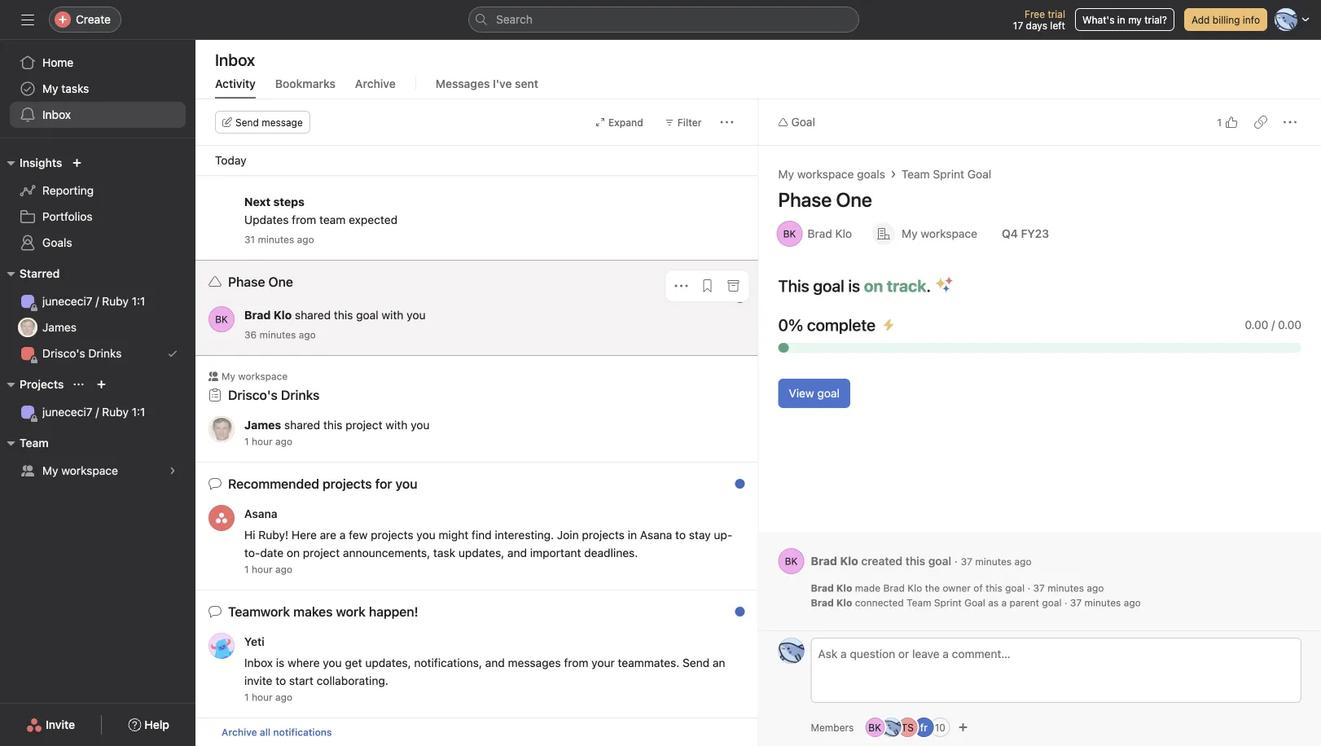 Task type: vqa. For each thing, say whether or not it's contained in the screenshot.
What on the left of the page
no



Task type: locate. For each thing, give the bounding box(es) containing it.
ruby inside projects element
[[102, 405, 129, 419]]

what's in my trial? button
[[1075, 8, 1175, 31]]

junececi7 / ruby 1:1 inside projects element
[[42, 405, 145, 419]]

get
[[345, 656, 362, 670]]

to left stay
[[675, 528, 686, 542]]

0 horizontal spatial james
[[42, 321, 77, 334]]

/ inside projects element
[[96, 405, 99, 419]]

2 track from the left
[[887, 276, 927, 295]]

my down team sprint goal link
[[902, 227, 918, 240]]

a right the are
[[340, 528, 346, 542]]

from down steps
[[292, 213, 316, 226]]

global element
[[0, 40, 195, 138]]

0 vertical spatial bk button
[[209, 306, 235, 332]]

0 horizontal spatial to
[[276, 674, 286, 687]]

ago inside brad klo shared this goal with you 36 minutes ago
[[299, 329, 316, 340]]

next steps updates from team expected
[[244, 195, 398, 226]]

0 vertical spatial junececi7
[[42, 294, 92, 308]]

0 vertical spatial 1:1
[[132, 294, 145, 308]]

more actions image for 1 button
[[1284, 116, 1297, 129]]

what's up na
[[244, 141, 284, 155]]

1 horizontal spatial a
[[1001, 597, 1007, 608]]

team down the
[[907, 597, 931, 608]]

drisco's
[[42, 347, 85, 360]]

what's inside button
[[1082, 14, 1115, 25]]

1 vertical spatial updates,
[[365, 656, 411, 670]]

parent
[[1010, 597, 1039, 608]]

hour inside yeti inbox is where you get updates, notifications, and messages from your teammates. send an invite to start collaborating. 1 hour ago
[[252, 692, 273, 703]]

james inside james shared this project with you 1 hour ago
[[244, 418, 281, 432]]

2 ruby from the top
[[102, 405, 129, 419]]

trial
[[1048, 8, 1065, 20]]

· up the owner
[[954, 554, 958, 568]]

archive for archive all notifications
[[222, 727, 257, 738]]

james for james shared this project with you 1 hour ago
[[244, 418, 281, 432]]

yeti inbox is where you get updates, notifications, and messages from your teammates. send an invite to start collaborating. 1 hour ago
[[244, 635, 728, 703]]

project up for you
[[346, 418, 383, 432]]

james
[[42, 321, 77, 334], [244, 418, 281, 432]]

to for teamwork makes work happen!
[[276, 674, 286, 687]]

reporting
[[42, 184, 94, 197]]

1:1 up drisco's drinks link
[[132, 294, 145, 308]]

brad inside brad klo shared this goal with you 36 minutes ago
[[244, 308, 271, 322]]

1 vertical spatial in
[[628, 528, 637, 542]]

0 vertical spatial shared
[[295, 308, 331, 322]]

ja down starred dropdown button
[[22, 322, 33, 333]]

up-
[[714, 528, 732, 542]]

add member image
[[958, 722, 968, 732]]

brad for brad klo made brad klo the owner of this goal · 37 minutes ago brad klo connected team sprint goal as a parent goal · 37 minutes ago
[[811, 582, 834, 594]]

track right on
[[721, 276, 745, 288]]

1 vertical spatial /
[[1272, 318, 1275, 332]]

junececi7 / ruby 1:1 down new project or portfolio icon
[[42, 405, 145, 419]]

klo
[[835, 227, 852, 240], [274, 308, 292, 322], [840, 554, 858, 568], [836, 582, 852, 594], [908, 582, 922, 594], [836, 597, 852, 608]]

with inside james shared this project with you 1 hour ago
[[386, 418, 408, 432]]

0 horizontal spatial send
[[235, 116, 259, 128]]

0 horizontal spatial track
[[721, 276, 745, 288]]

james down drisco's drinks
[[244, 418, 281, 432]]

in
[[1117, 14, 1125, 25], [628, 528, 637, 542]]

klo left made
[[836, 582, 852, 594]]

team button
[[0, 433, 49, 453]]

my inside "link"
[[42, 82, 58, 95]]

· up parent
[[1028, 582, 1030, 594]]

2 vertical spatial hour
[[252, 692, 273, 703]]

archive notification image up the up- on the bottom of the page
[[727, 481, 740, 494]]

shared
[[295, 308, 331, 322], [284, 418, 320, 432]]

expand button
[[588, 111, 651, 134]]

my down team dropdown button
[[42, 464, 58, 477]]

2 junececi7 from the top
[[42, 405, 92, 419]]

0 vertical spatial hour
[[252, 436, 273, 447]]

phase one
[[778, 188, 872, 211]]

brad klo link left connected
[[811, 597, 852, 608]]

is left where
[[276, 656, 285, 670]]

james inside starred element
[[42, 321, 77, 334]]

my workspace inside teams element
[[42, 464, 118, 477]]

sprint up my workspace dropdown button
[[933, 167, 964, 181]]

1 down to-
[[244, 564, 249, 575]]

messages
[[508, 656, 561, 670]]

in inside asana hi ruby! here are a few projects you might find interesting. join projects in asana to stay up- to-date on project announcements, task updates, and important deadlines. 1 hour ago
[[628, 528, 637, 542]]

view
[[789, 386, 814, 400]]

bk
[[783, 228, 796, 239], [215, 314, 228, 325], [785, 556, 798, 567], [869, 722, 881, 733]]

0 vertical spatial updates,
[[458, 546, 504, 560]]

ruby inside starred element
[[102, 294, 129, 308]]

brad for brad klo
[[808, 227, 832, 240]]

where
[[288, 656, 320, 670]]

1 horizontal spatial send
[[683, 656, 710, 670]]

more actions image right copy goal link icon
[[1284, 116, 1297, 129]]

filter
[[678, 116, 702, 128]]

sprint inside the "brad klo made brad klo the owner of this goal · 37 minutes ago brad klo connected team sprint goal as a parent goal · 37 minutes ago"
[[934, 597, 962, 608]]

1 horizontal spatial and
[[507, 546, 527, 560]]

in left my
[[1117, 14, 1125, 25]]

my workspace for my workspace link
[[42, 464, 118, 477]]

on down here
[[287, 546, 300, 560]]

add billing info
[[1192, 14, 1260, 25]]

hour down invite
[[252, 692, 273, 703]]

bk button for created
[[778, 548, 804, 574]]

my inside teams element
[[42, 464, 58, 477]]

team for team sprint goal
[[902, 167, 930, 181]]

more actions image left add to bookmarks icon
[[675, 279, 688, 292]]

to inside asana hi ruby! here are a few projects you might find interesting. join projects in asana to stay up- to-date on project announcements, task updates, and important deadlines. 1 hour ago
[[675, 528, 686, 542]]

1 vertical spatial hour
[[252, 564, 273, 575]]

0 horizontal spatial ·
[[954, 554, 958, 568]]

1 vertical spatial 1:1
[[132, 405, 145, 419]]

ruby down new project or portfolio icon
[[102, 405, 129, 419]]

updates, right get
[[365, 656, 411, 670]]

2 horizontal spatial more actions image
[[1284, 116, 1297, 129]]

ja button
[[209, 416, 235, 442]]

1 vertical spatial inbox
[[42, 108, 71, 121]]

1 vertical spatial project
[[303, 546, 340, 560]]

shared inside brad klo shared this goal with you 36 minutes ago
[[295, 308, 331, 322]]

0 horizontal spatial bk button
[[209, 306, 235, 332]]

my workspace
[[902, 227, 977, 240], [222, 371, 288, 382], [42, 464, 118, 477]]

brad left created
[[811, 554, 837, 568]]

to inside yeti inbox is where you get updates, notifications, and messages from your teammates. send an invite to start collaborating. 1 hour ago
[[276, 674, 286, 687]]

klo left created
[[840, 554, 858, 568]]

1 vertical spatial and
[[485, 656, 505, 670]]

archive left all
[[222, 727, 257, 738]]

your
[[592, 656, 615, 670]]

portfolios link
[[10, 204, 186, 230]]

archive notification image
[[727, 279, 740, 292], [727, 481, 740, 494]]

send left an at the right bottom of page
[[683, 656, 710, 670]]

0 vertical spatial send
[[235, 116, 259, 128]]

my for my tasks "link"
[[42, 82, 58, 95]]

0 vertical spatial junececi7 / ruby 1:1 link
[[10, 288, 186, 314]]

send
[[235, 116, 259, 128], [683, 656, 710, 670]]

this inside james shared this project with you 1 hour ago
[[323, 418, 342, 432]]

brad up 36
[[244, 308, 271, 322]]

junececi7 / ruby 1:1 link
[[10, 288, 186, 314], [10, 399, 186, 425]]

shared inside james shared this project with you 1 hour ago
[[284, 418, 320, 432]]

team down projects dropdown button
[[20, 436, 49, 450]]

on track
[[705, 276, 745, 288]]

1 horizontal spatial ·
[[1028, 582, 1030, 594]]

1:1
[[132, 294, 145, 308], [132, 405, 145, 419]]

trial?
[[1145, 14, 1167, 25]]

sprint down the owner
[[934, 597, 962, 608]]

0 vertical spatial with
[[382, 308, 404, 322]]

brad klo made brad klo the owner of this goal · 37 minutes ago brad klo connected team sprint goal as a parent goal · 37 minutes ago
[[811, 582, 1141, 608]]

junececi7 down show options, current sort, top image
[[42, 405, 92, 419]]

1 vertical spatial team
[[20, 436, 49, 450]]

2 vertical spatial /
[[96, 405, 99, 419]]

goal
[[813, 276, 844, 295], [356, 308, 378, 322], [817, 386, 840, 400], [928, 554, 951, 568], [1005, 582, 1025, 594], [1042, 597, 1062, 608]]

goal down of
[[964, 597, 985, 608]]

2 1:1 from the top
[[132, 405, 145, 419]]

brad left connected
[[811, 597, 834, 608]]

2 junececi7 / ruby 1:1 link from the top
[[10, 399, 186, 425]]

ago
[[297, 234, 314, 245], [299, 329, 316, 340], [275, 436, 292, 447], [1015, 556, 1032, 567], [275, 564, 292, 575], [1087, 582, 1104, 594], [1124, 597, 1141, 608], [275, 692, 292, 703]]

2 vertical spatial 37
[[1070, 597, 1082, 608]]

klo inside brad klo shared this goal with you 36 minutes ago
[[274, 308, 292, 322]]

junececi7 / ruby 1:1 link up drisco's drinks link
[[10, 288, 186, 314]]

bk button
[[209, 306, 235, 332], [778, 548, 804, 574]]

0 vertical spatial in
[[1117, 14, 1125, 25]]

drinks
[[88, 347, 122, 360]]

1 horizontal spatial asana
[[640, 528, 672, 542]]

archive inside button
[[222, 727, 257, 738]]

my up drisco's drinks
[[222, 371, 235, 382]]

1 inside yeti inbox is where you get updates, notifications, and messages from your teammates. send an invite to start collaborating. 1 hour ago
[[244, 692, 249, 703]]

what's inside the what's blocked na
[[244, 141, 284, 155]]

projects button
[[0, 375, 64, 394]]

1 vertical spatial james
[[244, 418, 281, 432]]

1 vertical spatial send
[[683, 656, 710, 670]]

more actions image for expand button on the top of the page
[[720, 116, 733, 129]]

blocked
[[287, 141, 331, 155]]

asana up hi
[[244, 507, 277, 520]]

what's left my
[[1082, 14, 1115, 25]]

2 junececi7 / ruby 1:1 from the top
[[42, 405, 145, 419]]

2 vertical spatial inbox
[[244, 656, 273, 670]]

new project or portfolio image
[[96, 380, 106, 389]]

1 horizontal spatial is
[[848, 276, 860, 295]]

1 horizontal spatial updates,
[[458, 546, 504, 560]]

project down the are
[[303, 546, 340, 560]]

1 vertical spatial bk button
[[778, 548, 804, 574]]

2 vertical spatial ·
[[1064, 597, 1067, 608]]

1 track from the left
[[721, 276, 745, 288]]

is inside yeti inbox is where you get updates, notifications, and messages from your teammates. send an invite to start collaborating. 1 hour ago
[[276, 656, 285, 670]]

1 0.00 from the left
[[1245, 318, 1269, 332]]

what's
[[1082, 14, 1115, 25], [244, 141, 284, 155]]

1:1 inside starred element
[[132, 294, 145, 308]]

a right the as
[[1001, 597, 1007, 608]]

1 left copy goal link icon
[[1217, 116, 1222, 128]]

team right goals
[[902, 167, 930, 181]]

workspace up phase one link
[[797, 167, 854, 181]]

interesting.
[[495, 528, 554, 542]]

james up drisco's
[[42, 321, 77, 334]]

1 vertical spatial ra
[[885, 722, 898, 733]]

a inside the "brad klo made brad klo the owner of this goal · 37 minutes ago brad klo connected team sprint goal as a parent goal · 37 minutes ago"
[[1001, 597, 1007, 608]]

on inside asana hi ruby! here are a few projects you might find interesting. join projects in asana to stay up- to-date on project announcements, task updates, and important deadlines. 1 hour ago
[[287, 546, 300, 560]]

0 vertical spatial archive
[[355, 77, 396, 90]]

0 vertical spatial from
[[292, 213, 316, 226]]

0 vertical spatial project
[[346, 418, 383, 432]]

0 vertical spatial is
[[848, 276, 860, 295]]

junececi7 inside projects element
[[42, 405, 92, 419]]

recommended projects for you
[[228, 476, 417, 492]]

help button
[[118, 710, 180, 740]]

0 horizontal spatial project
[[303, 546, 340, 560]]

0 horizontal spatial a
[[340, 528, 346, 542]]

ra left ts
[[885, 722, 898, 733]]

my for my workspace dropdown button
[[902, 227, 918, 240]]

0 vertical spatial on
[[864, 276, 883, 295]]

this
[[334, 308, 353, 322], [323, 418, 342, 432], [906, 554, 925, 568], [986, 582, 1002, 594]]

2 vertical spatial team
[[907, 597, 931, 608]]

0 horizontal spatial what's
[[244, 141, 284, 155]]

1 vertical spatial archive
[[222, 727, 257, 738]]

junececi7 inside starred element
[[42, 294, 92, 308]]

to
[[675, 528, 686, 542], [276, 674, 286, 687]]

updates, down find
[[458, 546, 504, 560]]

my workspace goals
[[778, 167, 885, 181]]

sent
[[515, 77, 538, 90]]

1 horizontal spatial bk button
[[778, 548, 804, 574]]

17
[[1013, 20, 1023, 31]]

what's for what's in my trial?
[[1082, 14, 1115, 25]]

3 hour from the top
[[252, 692, 273, 703]]

to left start at bottom
[[276, 674, 286, 687]]

0 vertical spatial and
[[507, 546, 527, 560]]

37 up the owner
[[961, 556, 973, 567]]

0 vertical spatial ja
[[22, 322, 33, 333]]

more actions image right filter
[[720, 116, 733, 129]]

1 horizontal spatial 37
[[1033, 582, 1045, 594]]

my workspace down team dropdown button
[[42, 464, 118, 477]]

and left messages
[[485, 656, 505, 670]]

1 horizontal spatial ra
[[885, 722, 898, 733]]

archive notification image right on
[[727, 279, 740, 292]]

archive right the bookmarks
[[355, 77, 396, 90]]

1 vertical spatial my workspace
[[222, 371, 288, 382]]

in inside button
[[1117, 14, 1125, 25]]

one
[[836, 188, 872, 211]]

this inside brad klo shared this goal with you 36 minutes ago
[[334, 308, 353, 322]]

new image
[[72, 158, 82, 168]]

my tasks link
[[10, 76, 186, 102]]

0 vertical spatial ruby
[[102, 294, 129, 308]]

2 hour from the top
[[252, 564, 273, 575]]

0 horizontal spatial is
[[276, 656, 285, 670]]

send left the "message"
[[235, 116, 259, 128]]

1 vertical spatial archive notification image
[[727, 481, 740, 494]]

ago inside asana hi ruby! here are a few projects you might find interesting. join projects in asana to stay up- to-date on project announcements, task updates, and important deadlines. 1 hour ago
[[275, 564, 292, 575]]

on inside dialog
[[864, 276, 883, 295]]

messages i've sent link
[[436, 77, 538, 99]]

and inside yeti inbox is where you get updates, notifications, and messages from your teammates. send an invite to start collaborating. 1 hour ago
[[485, 656, 505, 670]]

37 right parent
[[1070, 597, 1082, 608]]

/
[[96, 294, 99, 308], [1272, 318, 1275, 332], [96, 405, 99, 419]]

0 horizontal spatial 0.00
[[1245, 318, 1269, 332]]

track down my workspace dropdown button
[[887, 276, 927, 295]]

37 inside brad klo created this goal · 37 minutes ago
[[961, 556, 973, 567]]

1 vertical spatial 37
[[1033, 582, 1045, 594]]

1 down invite
[[244, 692, 249, 703]]

goals
[[857, 167, 885, 181]]

inbox inside yeti inbox is where you get updates, notifications, and messages from your teammates. send an invite to start collaborating. 1 hour ago
[[244, 656, 273, 670]]

my workspace inside dropdown button
[[902, 227, 977, 240]]

team inside dropdown button
[[20, 436, 49, 450]]

goal up q4 fy23 dropdown button
[[968, 167, 991, 181]]

1 vertical spatial is
[[276, 656, 285, 670]]

1 1:1 from the top
[[132, 294, 145, 308]]

1 horizontal spatial ja
[[216, 424, 227, 435]]

archive notification image
[[727, 609, 740, 622]]

1:1 inside projects element
[[132, 405, 145, 419]]

brad
[[808, 227, 832, 240], [244, 308, 271, 322], [811, 554, 837, 568], [811, 582, 834, 594], [883, 582, 905, 594], [811, 597, 834, 608]]

1 vertical spatial sprint
[[934, 597, 962, 608]]

1 horizontal spatial from
[[564, 656, 588, 670]]

the
[[925, 582, 940, 594]]

task
[[433, 546, 455, 560]]

0 horizontal spatial my workspace
[[42, 464, 118, 477]]

0 horizontal spatial 37
[[961, 556, 973, 567]]

37
[[961, 556, 973, 567], [1033, 582, 1045, 594], [1070, 597, 1082, 608]]

1 junececi7 from the top
[[42, 294, 92, 308]]

projects left for you
[[323, 476, 372, 492]]

1 horizontal spatial archive
[[355, 77, 396, 90]]

1 vertical spatial a
[[1001, 597, 1007, 608]]

asana
[[244, 507, 277, 520], [640, 528, 672, 542]]

project
[[346, 418, 383, 432], [303, 546, 340, 560]]

is up 0% complete
[[848, 276, 860, 295]]

my workspace up drisco's drinks
[[222, 371, 288, 382]]

bk button inside phase one dialog
[[778, 548, 804, 574]]

phase
[[778, 188, 832, 211]]

on left .
[[864, 276, 883, 295]]

0 vertical spatial my workspace
[[902, 227, 977, 240]]

brad down phase one link
[[808, 227, 832, 240]]

workspace down projects element
[[61, 464, 118, 477]]

1 vertical spatial goal
[[968, 167, 991, 181]]

1 vertical spatial with
[[386, 418, 408, 432]]

updates, inside asana hi ruby! here are a few projects you might find interesting. join projects in asana to stay up- to-date on project announcements, task updates, and important deadlines. 1 hour ago
[[458, 546, 504, 560]]

you inside brad klo shared this goal with you 36 minutes ago
[[407, 308, 426, 322]]

0 vertical spatial to
[[675, 528, 686, 542]]

1 vertical spatial from
[[564, 656, 588, 670]]

1 horizontal spatial on
[[864, 276, 883, 295]]

ruby up "drinks" on the top left of the page
[[102, 294, 129, 308]]

is
[[848, 276, 860, 295], [276, 656, 285, 670]]

2 vertical spatial goal
[[964, 597, 985, 608]]

ja left james link
[[216, 424, 227, 435]]

0 horizontal spatial from
[[292, 213, 316, 226]]

start
[[289, 674, 313, 687]]

workspace up drisco's drinks
[[238, 371, 288, 382]]

teamwork
[[228, 604, 290, 619]]

1 vertical spatial junececi7 / ruby 1:1
[[42, 405, 145, 419]]

hi
[[244, 528, 255, 542]]

this goal is on track .
[[778, 276, 931, 295]]

1 ruby from the top
[[102, 294, 129, 308]]

my for my workspace link
[[42, 464, 58, 477]]

1 archive notification image from the top
[[727, 279, 740, 292]]

0 vertical spatial goal
[[791, 115, 815, 129]]

send inside yeti inbox is where you get updates, notifications, and messages from your teammates. send an invite to start collaborating. 1 hour ago
[[683, 656, 710, 670]]

minutes inside brad klo created this goal · 37 minutes ago
[[975, 556, 1012, 567]]

na
[[244, 159, 260, 173]]

view goal
[[789, 386, 840, 400]]

more actions image
[[720, 116, 733, 129], [1284, 116, 1297, 129], [675, 279, 688, 292]]

in up deadlines.
[[628, 528, 637, 542]]

brad left made
[[811, 582, 834, 594]]

junececi7 / ruby 1:1 inside starred element
[[42, 294, 145, 308]]

recommended
[[228, 476, 319, 492]]

hour down james link
[[252, 436, 273, 447]]

ra right an at the right bottom of page
[[785, 645, 798, 657]]

a inside asana hi ruby! here are a few projects you might find interesting. join projects in asana to stay up- to-date on project announcements, task updates, and important deadlines. 1 hour ago
[[340, 528, 346, 542]]

0 horizontal spatial and
[[485, 656, 505, 670]]

1 vertical spatial ruby
[[102, 405, 129, 419]]

important
[[530, 546, 581, 560]]

i've
[[493, 77, 512, 90]]

ruby
[[102, 294, 129, 308], [102, 405, 129, 419]]

invite
[[244, 674, 272, 687]]

klo down phase one
[[274, 308, 292, 322]]

1 horizontal spatial more actions image
[[720, 116, 733, 129]]

ago inside yeti inbox is where you get updates, notifications, and messages from your teammates. send an invite to start collaborating. 1 hour ago
[[275, 692, 292, 703]]

0 horizontal spatial in
[[628, 528, 637, 542]]

junececi7 / ruby 1:1 link down new project or portfolio icon
[[10, 399, 186, 425]]

2 horizontal spatial 37
[[1070, 597, 1082, 608]]

my inside dropdown button
[[902, 227, 918, 240]]

junececi7 down starred
[[42, 294, 92, 308]]

my up phase
[[778, 167, 794, 181]]

· right parent
[[1064, 597, 1067, 608]]

teams element
[[0, 428, 195, 487]]

1 junececi7 / ruby 1:1 from the top
[[42, 294, 145, 308]]

updates
[[244, 213, 289, 226]]

hour down date on the bottom of the page
[[252, 564, 273, 575]]

projects up deadlines.
[[582, 528, 625, 542]]

1 hour from the top
[[252, 436, 273, 447]]

0 vertical spatial junececi7 / ruby 1:1
[[42, 294, 145, 308]]

inbox up the activity
[[215, 50, 255, 69]]

0 vertical spatial what's
[[1082, 14, 1115, 25]]

on
[[864, 276, 883, 295], [287, 546, 300, 560]]

my left tasks
[[42, 82, 58, 95]]

brad klo link up 36
[[244, 308, 292, 322]]

archive
[[355, 77, 396, 90], [222, 727, 257, 738]]

0 horizontal spatial on
[[287, 546, 300, 560]]

1 horizontal spatial my workspace
[[222, 371, 288, 382]]

klo down the one
[[835, 227, 852, 240]]

asana left stay
[[640, 528, 672, 542]]

1:1 up teams element
[[132, 405, 145, 419]]

hour inside james shared this project with you 1 hour ago
[[252, 436, 273, 447]]

0 vertical spatial /
[[96, 294, 99, 308]]

0 vertical spatial 37
[[961, 556, 973, 567]]

and down interesting.
[[507, 546, 527, 560]]

with inside brad klo shared this goal with you 36 minutes ago
[[382, 308, 404, 322]]

is inside phase one dialog
[[848, 276, 860, 295]]

workspace up .
[[921, 227, 977, 240]]

inbox down my tasks
[[42, 108, 71, 121]]

0 horizontal spatial ja
[[22, 322, 33, 333]]

my workspace up .
[[902, 227, 977, 240]]

goal up my workspace goals
[[791, 115, 815, 129]]

inbox up invite
[[244, 656, 273, 670]]

from left your
[[564, 656, 588, 670]]

1 vertical spatial junececi7 / ruby 1:1 link
[[10, 399, 186, 425]]

1 vertical spatial to
[[276, 674, 286, 687]]

0 horizontal spatial updates,
[[365, 656, 411, 670]]

junececi7 / ruby 1:1 up drisco's drinks link
[[42, 294, 145, 308]]



Task type: describe. For each thing, give the bounding box(es) containing it.
create
[[76, 13, 111, 26]]

few
[[349, 528, 368, 542]]

see details, my workspace image
[[168, 466, 178, 476]]

filter button
[[657, 111, 709, 134]]

updates, inside yeti inbox is where you get updates, notifications, and messages from your teammates. send an invite to start collaborating. 1 hour ago
[[365, 656, 411, 670]]

this inside the "brad klo made brad klo the owner of this goal · 37 minutes ago brad klo connected team sprint goal as a parent goal · 37 minutes ago"
[[986, 582, 1002, 594]]

0 vertical spatial inbox
[[215, 50, 255, 69]]

today
[[215, 154, 247, 167]]

home link
[[10, 50, 186, 76]]

brad for brad klo shared this goal with you 36 minutes ago
[[244, 308, 271, 322]]

junececi7 for junececi7 / ruby 1:1 link in the projects element
[[42, 405, 92, 419]]

0 vertical spatial sprint
[[933, 167, 964, 181]]

date
[[260, 546, 284, 560]]

klo for brad klo made brad klo the owner of this goal · 37 minutes ago brad klo connected team sprint goal as a parent goal · 37 minutes ago
[[836, 582, 852, 594]]

inbox link
[[10, 102, 186, 128]]

klo left connected
[[836, 597, 852, 608]]

view goal button
[[778, 379, 850, 408]]

projects element
[[0, 370, 195, 428]]

klo for brad klo created this goal · 37 minutes ago
[[840, 554, 858, 568]]

/ inside phase one dialog
[[1272, 318, 1275, 332]]

drisco's drinks
[[42, 347, 122, 360]]

to for recommended projects for you
[[675, 528, 686, 542]]

steps
[[273, 195, 305, 209]]

1 inside button
[[1217, 116, 1222, 128]]

made
[[855, 582, 881, 594]]

1 junececi7 / ruby 1:1 link from the top
[[10, 288, 186, 314]]

collaborating.
[[317, 674, 388, 687]]

project inside asana hi ruby! here are a few projects you might find interesting. join projects in asana to stay up- to-date on project announcements, task updates, and important deadlines. 1 hour ago
[[303, 546, 340, 560]]

here
[[292, 528, 317, 542]]

search list box
[[468, 7, 859, 33]]

to-
[[244, 546, 260, 560]]

brad klo link for made
[[811, 582, 852, 594]]

archive link
[[355, 77, 396, 99]]

and inside asana hi ruby! here are a few projects you might find interesting. join projects in asana to stay up- to-date on project announcements, task updates, and important deadlines. 1 hour ago
[[507, 546, 527, 560]]

asana hi ruby! here are a few projects you might find interesting. join projects in asana to stay up- to-date on project announcements, task updates, and important deadlines. 1 hour ago
[[244, 507, 732, 575]]

brad klo link for connected
[[811, 597, 852, 608]]

klo for brad klo shared this goal with you 36 minutes ago
[[274, 308, 292, 322]]

ja inside starred element
[[22, 322, 33, 333]]

teamwork makes work happen!
[[228, 604, 418, 619]]

tasks
[[61, 82, 89, 95]]

36
[[244, 329, 257, 340]]

help
[[144, 718, 169, 731]]

created
[[861, 554, 903, 568]]

archive for archive
[[355, 77, 396, 90]]

info
[[1243, 14, 1260, 25]]

workspace inside dropdown button
[[921, 227, 977, 240]]

days
[[1026, 20, 1047, 31]]

1 inside asana hi ruby! here are a few projects you might find interesting. join projects in asana to stay up- to-date on project announcements, task updates, and important deadlines. 1 hour ago
[[244, 564, 249, 575]]

fr
[[920, 722, 928, 733]]

goal inside the "brad klo made brad klo the owner of this goal · 37 minutes ago brad klo connected team sprint goal as a parent goal · 37 minutes ago"
[[964, 597, 985, 608]]

send message
[[235, 116, 303, 128]]

my
[[1128, 14, 1142, 25]]

brad klo link up made
[[811, 554, 858, 568]]

insights element
[[0, 148, 195, 259]]

insights
[[20, 156, 62, 169]]

what's in my trial?
[[1082, 14, 1167, 25]]

my workspace button
[[865, 219, 985, 248]]

messages
[[436, 77, 490, 90]]

klo left the
[[908, 582, 922, 594]]

invite
[[46, 718, 75, 731]]

q4
[[1002, 227, 1018, 240]]

free
[[1025, 8, 1045, 20]]

work happen!
[[336, 604, 418, 619]]

ra button
[[778, 638, 804, 664]]

brad for brad klo created this goal · 37 minutes ago
[[811, 554, 837, 568]]

messages i've sent
[[436, 77, 538, 90]]

1 inside james shared this project with you 1 hour ago
[[244, 436, 249, 447]]

notifications
[[273, 727, 332, 738]]

/ inside starred element
[[96, 294, 99, 308]]

ra inside 'button'
[[785, 645, 798, 657]]

junececi7 for 2nd junececi7 / ruby 1:1 link from the bottom of the page
[[42, 294, 92, 308]]

archive all notifications button
[[195, 718, 758, 746]]

search button
[[468, 7, 859, 33]]

reporting link
[[10, 178, 186, 204]]

ruby!
[[258, 528, 288, 542]]

expected
[[349, 213, 398, 226]]

message
[[262, 116, 303, 128]]

ruby for junececi7 / ruby 1:1 link in the projects element
[[102, 405, 129, 419]]

2 archive notification image from the top
[[727, 481, 740, 494]]

ago inside james shared this project with you 1 hour ago
[[275, 436, 292, 447]]

as
[[988, 597, 999, 608]]

fy23
[[1021, 227, 1049, 240]]

my workspace link
[[10, 458, 186, 484]]

insights button
[[0, 153, 62, 173]]

ago inside brad klo created this goal · 37 minutes ago
[[1015, 556, 1032, 567]]

goal inside brad klo shared this goal with you 36 minutes ago
[[356, 308, 378, 322]]

send inside send message button
[[235, 116, 259, 128]]

james shared this project with you 1 hour ago
[[244, 418, 430, 447]]

from inside yeti inbox is where you get updates, notifications, and messages from your teammates. send an invite to start collaborating. 1 hour ago
[[564, 656, 588, 670]]

phase one
[[228, 274, 293, 290]]

1 button
[[1212, 111, 1243, 134]]

ja inside button
[[216, 424, 227, 435]]

my workspace for my workspace dropdown button
[[902, 227, 977, 240]]

all
[[260, 727, 271, 738]]

team sprint goal
[[902, 167, 991, 181]]

owner
[[943, 582, 971, 594]]

copy goal link image
[[1254, 116, 1267, 129]]

you inside james shared this project with you 1 hour ago
[[411, 418, 430, 432]]

projects
[[20, 378, 64, 391]]

projects up announcements,
[[371, 528, 413, 542]]

teammates.
[[618, 656, 680, 670]]

team inside the "brad klo made brad klo the owner of this goal · 37 minutes ago brad klo connected team sprint goal as a parent goal · 37 minutes ago"
[[907, 597, 931, 608]]

team for team
[[20, 436, 49, 450]]

james link
[[244, 418, 281, 432]]

inbox inside global element
[[42, 108, 71, 121]]

for you
[[375, 476, 417, 492]]

1:1 for junececi7 / ruby 1:1 link in the projects element
[[132, 405, 145, 419]]

.
[[927, 276, 931, 295]]

is for where
[[276, 656, 285, 670]]

next
[[244, 195, 271, 209]]

add
[[1192, 14, 1210, 25]]

q4 fy23 button
[[991, 219, 1060, 248]]

goals link
[[10, 230, 186, 256]]

send message button
[[215, 111, 310, 134]]

0 horizontal spatial more actions image
[[675, 279, 688, 292]]

members
[[811, 722, 854, 733]]

1:1 for 2nd junececi7 / ruby 1:1 link from the bottom of the page
[[132, 294, 145, 308]]

archive all notifications
[[222, 727, 332, 738]]

create button
[[49, 7, 121, 33]]

search
[[496, 13, 533, 26]]

bk button for shared
[[209, 306, 235, 332]]

notifications,
[[414, 656, 482, 670]]

add to bookmarks image
[[701, 279, 714, 292]]

yeti
[[244, 635, 265, 648]]

team sprint goal link
[[902, 165, 991, 183]]

activity link
[[215, 77, 256, 99]]

klo for brad klo
[[835, 227, 852, 240]]

junececi7 / ruby 1:1 link inside projects element
[[10, 399, 186, 425]]

0.00 / 0.00
[[1245, 318, 1302, 332]]

hour inside asana hi ruby! here are a few projects you might find interesting. join projects in asana to stay up- to-date on project announcements, task updates, and important deadlines. 1 hour ago
[[252, 564, 273, 575]]

james for james
[[42, 321, 77, 334]]

from inside next steps updates from team expected
[[292, 213, 316, 226]]

1 vertical spatial ·
[[1028, 582, 1030, 594]]

what's for what's blocked na
[[244, 141, 284, 155]]

you inside asana hi ruby! here are a few projects you might find interesting. join projects in asana to stay up- to-date on project announcements, task updates, and important deadlines. 1 hour ago
[[417, 528, 436, 542]]

team
[[319, 213, 346, 226]]

2 0.00 from the left
[[1278, 318, 1302, 332]]

stay
[[689, 528, 711, 542]]

drisco's drinks link
[[10, 340, 186, 367]]

bookmarks
[[275, 77, 335, 90]]

expand
[[608, 116, 643, 128]]

brad klo link for shared this goal with you
[[244, 308, 292, 322]]

of
[[974, 582, 983, 594]]

you inside yeti inbox is where you get updates, notifications, and messages from your teammates. send an invite to start collaborating. 1 hour ago
[[323, 656, 342, 670]]

brad up connected
[[883, 582, 905, 594]]

track inside phase one dialog
[[887, 276, 927, 295]]

workspace inside teams element
[[61, 464, 118, 477]]

goal inside button
[[817, 386, 840, 400]]

ruby for 2nd junececi7 / ruby 1:1 link from the bottom of the page
[[102, 294, 129, 308]]

starred element
[[0, 259, 195, 370]]

my tasks
[[42, 82, 89, 95]]

invite button
[[16, 710, 86, 740]]

are
[[320, 528, 336, 542]]

is for on
[[848, 276, 860, 295]]

2 horizontal spatial ·
[[1064, 597, 1067, 608]]

31
[[244, 234, 255, 245]]

phase one dialog
[[759, 99, 1321, 746]]

activity
[[215, 77, 256, 90]]

might
[[439, 528, 469, 542]]

0 horizontal spatial asana
[[244, 507, 277, 520]]

announcements,
[[343, 546, 430, 560]]

hide sidebar image
[[21, 13, 34, 26]]

minutes inside brad klo shared this goal with you 36 minutes ago
[[259, 329, 296, 340]]

project inside james shared this project with you 1 hour ago
[[346, 418, 383, 432]]

show options, current sort, top image
[[74, 380, 83, 389]]

ts
[[901, 722, 914, 733]]



